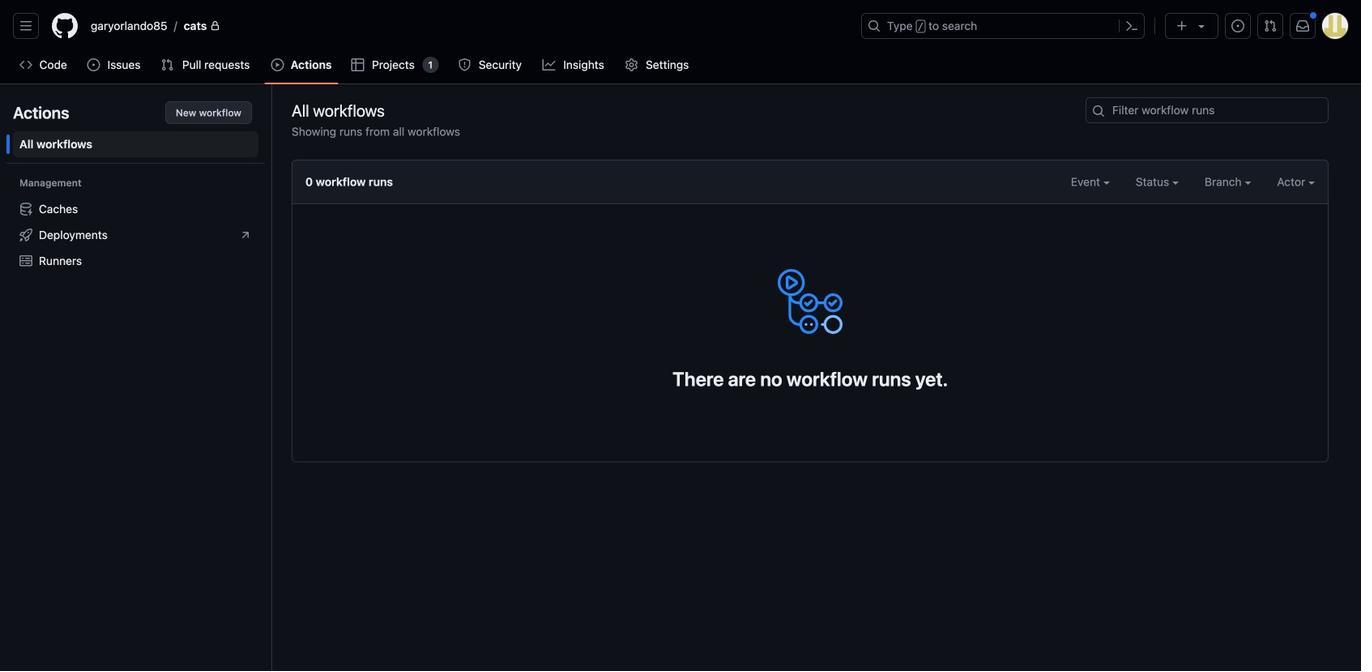 Task type: locate. For each thing, give the bounding box(es) containing it.
lock image
[[210, 21, 220, 31]]

play image
[[271, 58, 284, 71]]

homepage image
[[52, 13, 78, 39]]

issue opened image left git pull request icon
[[1232, 19, 1245, 32]]

1 horizontal spatial issue opened image
[[1232, 19, 1245, 32]]

0 horizontal spatial issue opened image
[[87, 58, 100, 71]]

None search field
[[1086, 97, 1329, 123]]

issue opened image
[[1232, 19, 1245, 32], [87, 58, 100, 71]]

list
[[84, 13, 852, 39], [13, 196, 259, 274]]

plus image
[[1176, 19, 1189, 32]]

git pull request image
[[161, 58, 174, 71]]

graph image
[[543, 58, 556, 71]]

1 vertical spatial issue opened image
[[87, 58, 100, 71]]

0 vertical spatial list
[[84, 13, 852, 39]]

search image
[[1093, 105, 1106, 118]]

issue opened image for git pull request image
[[87, 58, 100, 71]]

command palette image
[[1126, 19, 1139, 32]]

issue opened image right "code" image
[[87, 58, 100, 71]]

0 vertical spatial issue opened image
[[1232, 19, 1245, 32]]

code image
[[19, 58, 32, 71]]



Task type: vqa. For each thing, say whether or not it's contained in the screenshot.
"SHIELD" image
yes



Task type: describe. For each thing, give the bounding box(es) containing it.
github actions image
[[778, 269, 843, 334]]

Filter workflow runs search field
[[1086, 97, 1329, 123]]

gear image
[[625, 58, 638, 71]]

git pull request image
[[1265, 19, 1278, 32]]

1 vertical spatial list
[[13, 196, 259, 274]]

notifications image
[[1297, 19, 1310, 32]]

table image
[[351, 58, 364, 71]]

triangle down image
[[1196, 19, 1209, 32]]

issue opened image for git pull request icon
[[1232, 19, 1245, 32]]

shield image
[[458, 58, 471, 71]]



